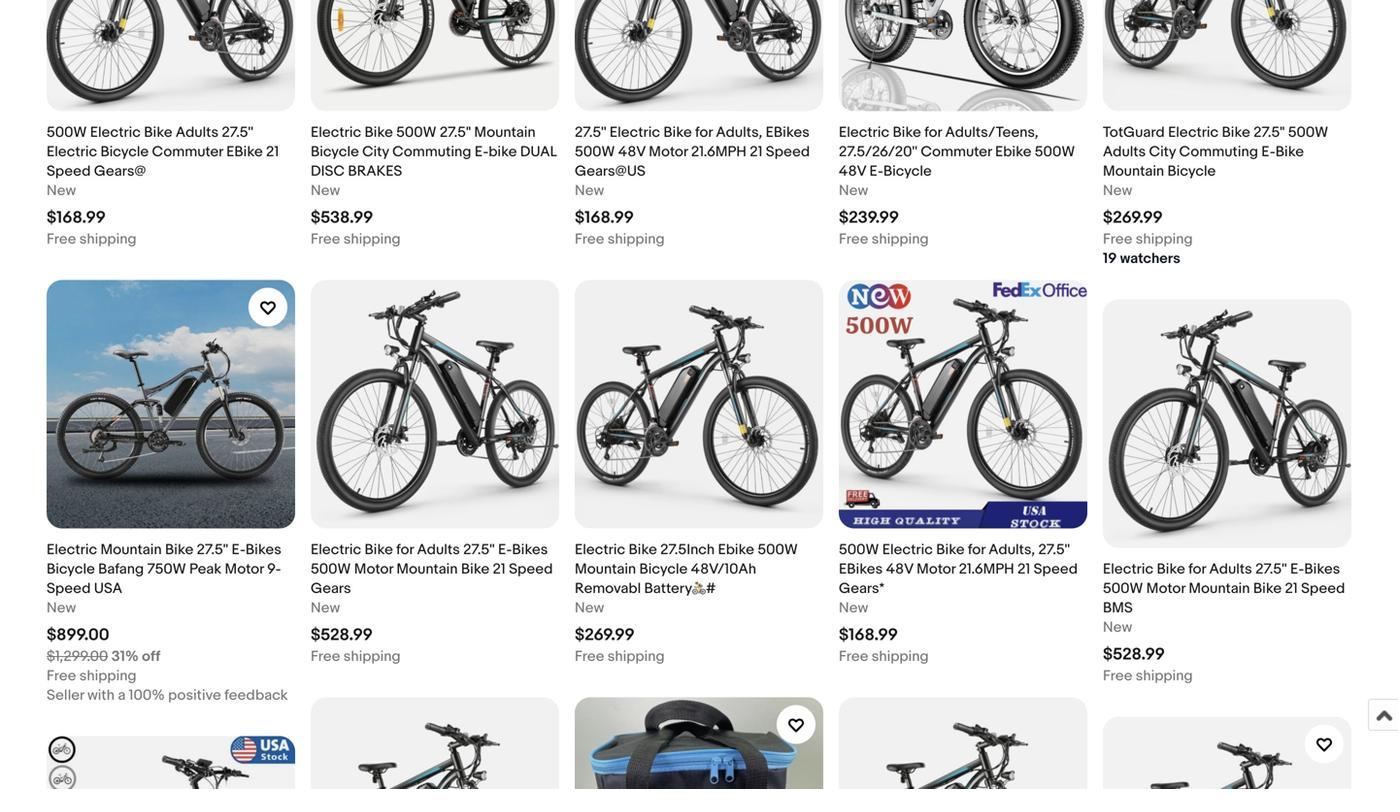 Task type: vqa. For each thing, say whether or not it's contained in the screenshot.
for within "500W Electric Bike for Adults, 27.5'' EBikes 48V Motor 21.6MPH 21 Speed Gears* New $168.99 Free shipping"
yes



Task type: describe. For each thing, give the bounding box(es) containing it.
free inside 500w electric bike for adults, 27.5'' ebikes 48v motor 21.6mph 21 speed gears* new $168.99 free shipping
[[839, 648, 868, 666]]

off
[[142, 648, 160, 666]]

27.5'' inside electric bike for adults 27.5'' e-bikes 500w motor mountain bike 21 speed bms new $528.99 free shipping
[[1255, 561, 1287, 578]]

for for electric bike for adults 27.5'' e-bikes 500w motor mountain bike 21 speed bms new $528.99 free shipping
[[1188, 561, 1206, 578]]

ebikes inside 500w electric bike for adults, 27.5'' ebikes 48v motor 21.6mph 21 speed gears* new $168.99 free shipping
[[839, 561, 883, 578]]

27.5" for new
[[440, 124, 471, 141]]

electric bike 27.5inch ebike 500w mountain bicycle 48v/10ah removabl battery🚴‍# new $269.99 free shipping
[[575, 541, 798, 666]]

free shipping text field for electric bike 500w 27.5" mountain bicycle city commuting e-bike dual disc brakes new $538.99 free shipping
[[311, 230, 401, 249]]

free inside electric bike for adults 27.5'' e-bikes 500w motor mountain bike 21 speed bms new $528.99 free shipping
[[1103, 668, 1132, 685]]

bicycle inside 'electric bike for adults/teens, 27.5/26/20'' commuter ebike 500w 48v e-bicycle new $239.99 free shipping'
[[883, 163, 932, 180]]

speed inside 27.5'' electric bike for adults, ebikes 500w 48v motor 21.6mph 21 speed gears@us new $168.99 free shipping
[[766, 143, 810, 161]]

19 watchers text field
[[1103, 249, 1180, 269]]

$168.99 inside the 500w electric bike adults 27.5'' electric bicycle commuter ebike 21 speed gears@ new $168.99 free shipping
[[47, 208, 106, 228]]

$528.99 text field
[[1103, 645, 1165, 665]]

$538.99
[[311, 208, 373, 228]]

$168.99 text field
[[839, 625, 898, 646]]

electric inside 'electric bike for adults/teens, 27.5/26/20'' commuter ebike 500w 48v e-bicycle new $239.99 free shipping'
[[839, 124, 889, 141]]

27.5'' inside 500w electric bike for adults, 27.5'' ebikes 48v motor 21.6mph 21 speed gears* new $168.99 free shipping
[[1038, 541, 1070, 559]]

electric inside 27.5'' electric bike for adults, ebikes 500w 48v motor 21.6mph 21 speed gears@us new $168.99 free shipping
[[610, 124, 660, 141]]

new text field for bms
[[1103, 618, 1132, 637]]

21 inside 27.5'' electric bike for adults, ebikes 500w 48v motor 21.6mph 21 speed gears@us new $168.99 free shipping
[[750, 143, 763, 161]]

e- inside electric bike for adults 27.5'' e-bikes 500w motor mountain bike 21 speed gears new $528.99 free shipping
[[498, 541, 512, 559]]

adults, for 500w electric bike for adults, 27.5'' ebikes 48v motor 21.6mph 21 speed gears* new $168.99 free shipping
[[989, 541, 1035, 559]]

free shipping text field for $528.99
[[311, 647, 401, 667]]

27.5'' inside 27.5'' electric bike for adults, ebikes 500w 48v motor 21.6mph 21 speed gears@us new $168.99 free shipping
[[575, 124, 606, 141]]

new inside electric bike for adults 27.5'' e-bikes 500w motor mountain bike 21 speed bms new $528.99 free shipping
[[1103, 619, 1132, 637]]

mountain inside electric bike for adults 27.5'' e-bikes 500w motor mountain bike 21 speed gears new $528.99 free shipping
[[396, 561, 458, 578]]

500w inside totguard electric bike 27.5" 500w adults city commuting e-bike mountain bicycle new $269.99 free shipping 19 watchers
[[1288, 124, 1328, 141]]

bikes for electric bike for adults 27.5'' e-bikes 500w motor mountain bike 21 speed gears new $528.99 free shipping
[[512, 541, 548, 559]]

bike inside electric mountain bike 27.5'' e-bikes bicycle bafang 750w peak motor 9- speed usa new $899.00 $1,299.00 31% off free shipping seller with a 100% positive feedback
[[165, 541, 193, 559]]

bicycle inside electric mountain bike 27.5'' e-bikes bicycle bafang 750w peak motor 9- speed usa new $899.00 $1,299.00 31% off free shipping seller with a 100% positive feedback
[[47, 561, 95, 578]]

bike inside 500w electric bike for adults, 27.5'' ebikes 48v motor 21.6mph 21 speed gears* new $168.99 free shipping
[[936, 541, 965, 559]]

commuter inside 'electric bike for adults/teens, 27.5/26/20'' commuter ebike 500w 48v e-bicycle new $239.99 free shipping'
[[921, 143, 992, 161]]

21 inside electric bike for adults 27.5'' e-bikes 500w motor mountain bike 21 speed gears new $528.99 free shipping
[[493, 561, 506, 578]]

bike inside 27.5'' electric bike for adults, ebikes 500w 48v motor 21.6mph 21 speed gears@us new $168.99 free shipping
[[663, 124, 692, 141]]

new text field for speed
[[311, 599, 340, 618]]

new inside 27.5'' electric bike for adults, ebikes 500w 48v motor 21.6mph 21 speed gears@us new $168.99 free shipping
[[575, 182, 604, 200]]

$528.99 text field
[[311, 625, 373, 646]]

electric bike for adults 27.5'' e-bikes 500w motor mountain bike 21 speed gears new $528.99 free shipping
[[311, 541, 553, 666]]

e- inside electric mountain bike 27.5'' e-bikes bicycle bafang 750w peak motor 9- speed usa new $899.00 $1,299.00 31% off free shipping seller with a 100% positive feedback
[[232, 541, 246, 559]]

peak
[[189, 561, 222, 578]]

shipping inside 'electric bike for adults/teens, 27.5/26/20'' commuter ebike 500w 48v e-bicycle new $239.99 free shipping'
[[872, 231, 929, 248]]

electric inside electric bike 27.5inch ebike 500w mountain bicycle 48v/10ah removabl battery🚴‍# new $269.99 free shipping
[[575, 541, 625, 559]]

with
[[87, 687, 115, 704]]

100%
[[129, 687, 165, 704]]

bike inside electric bike 27.5inch ebike 500w mountain bicycle 48v/10ah removabl battery🚴‍# new $269.99 free shipping
[[629, 541, 657, 559]]

$168.99 for 500w electric bike for adults, 27.5'' ebikes 48v motor 21.6mph 21 speed gears* new $168.99 free shipping
[[839, 625, 898, 646]]

ebike inside electric bike 27.5inch ebike 500w mountain bicycle 48v/10ah removabl battery🚴‍# new $269.99 free shipping
[[718, 541, 754, 559]]

shipping inside electric bike 27.5inch ebike 500w mountain bicycle 48v/10ah removabl battery🚴‍# new $269.99 free shipping
[[608, 648, 665, 666]]

27.5inch
[[660, 541, 715, 559]]

motor for electric bike for adults 27.5'' e-bikes 500w motor mountain bike 21 speed gears new $528.99 free shipping
[[354, 561, 393, 578]]

9-
[[267, 561, 281, 578]]

$168.99 text field for free
[[47, 208, 106, 228]]

new text field for brakes
[[311, 181, 340, 201]]

$269.99 text field for totguard electric bike 27.5" 500w adults city commuting e-bike mountain bicycle
[[1103, 208, 1163, 228]]

totguard electric bike 27.5" 500w adults city commuting e-bike mountain bicycle new $269.99 free shipping 19 watchers
[[1103, 124, 1328, 268]]

bicycle inside electric bike 27.5inch ebike 500w mountain bicycle 48v/10ah removabl battery🚴‍# new $269.99 free shipping
[[639, 561, 688, 578]]

previous price $1,299.00 31% off text field
[[47, 647, 160, 667]]

free inside electric bike for adults 27.5'' e-bikes 500w motor mountain bike 21 speed gears new $528.99 free shipping
[[311, 648, 340, 666]]

500w inside 500w electric bike for adults, 27.5'' ebikes 48v motor 21.6mph 21 speed gears* new $168.99 free shipping
[[839, 541, 879, 559]]

27.5'' electric bike for adults, ebikes 500w 48v motor 21.6mph 21 speed gears@us new $168.99 free shipping
[[575, 124, 810, 248]]

$269.99 inside totguard electric bike 27.5" 500w adults city commuting e-bike mountain bicycle new $269.99 free shipping 19 watchers
[[1103, 208, 1163, 228]]

commuting for new
[[392, 143, 471, 161]]

free inside 'electric bike for adults/teens, 27.5/26/20'' commuter ebike 500w 48v e-bicycle new $239.99 free shipping'
[[839, 231, 868, 248]]

new text field up $899.00
[[47, 599, 76, 618]]

500w inside electric bike for adults 27.5'' e-bikes 500w motor mountain bike 21 speed gears new $528.99 free shipping
[[311, 561, 351, 578]]

500w inside electric bike 27.5inch ebike 500w mountain bicycle 48v/10ah removabl battery🚴‍# new $269.99 free shipping
[[758, 541, 798, 559]]

21 inside the 500w electric bike adults 27.5'' electric bicycle commuter ebike 21 speed gears@ new $168.99 free shipping
[[266, 143, 279, 161]]

free shipping text field up with
[[47, 667, 137, 686]]

electric bike 500w 27.5" mountain bicycle city commuting e-bike dual disc brakes new $538.99 free shipping
[[311, 124, 557, 248]]

ebike
[[226, 143, 263, 161]]

e- inside electric bike for adults 27.5'' e-bikes 500w motor mountain bike 21 speed bms new $528.99 free shipping
[[1290, 561, 1304, 578]]

speed inside electric bike for adults 27.5'' e-bikes 500w motor mountain bike 21 speed gears new $528.99 free shipping
[[509, 561, 553, 578]]

21 inside electric bike for adults 27.5'' e-bikes 500w motor mountain bike 21 speed bms new $528.99 free shipping
[[1285, 580, 1298, 598]]

new inside the 500w electric bike adults 27.5'' electric bicycle commuter ebike 21 speed gears@ new $168.99 free shipping
[[47, 182, 76, 200]]

free shipping text field for $269.99
[[575, 647, 665, 667]]

ebike inside 'electric bike for adults/teens, 27.5/26/20'' commuter ebike 500w 48v e-bicycle new $239.99 free shipping'
[[995, 143, 1031, 161]]

adults/teens,
[[945, 124, 1038, 141]]

new text field for gears*
[[839, 599, 868, 618]]

motor for 500w electric bike for adults, 27.5'' ebikes 48v motor 21.6mph 21 speed gears* new $168.99 free shipping
[[917, 561, 956, 578]]

$899.00 text field
[[47, 625, 109, 646]]

bicycle inside the 500w electric bike adults 27.5'' electric bicycle commuter ebike 21 speed gears@ new $168.99 free shipping
[[100, 143, 149, 161]]

500w inside 27.5'' electric bike for adults, ebikes 500w 48v motor 21.6mph 21 speed gears@us new $168.99 free shipping
[[575, 143, 615, 161]]

21 inside 500w electric bike for adults, 27.5'' ebikes 48v motor 21.6mph 21 speed gears* new $168.99 free shipping
[[1017, 561, 1030, 578]]

new text field for $239.99
[[839, 181, 868, 201]]

gears@us
[[575, 163, 646, 180]]

new inside 500w electric bike for adults, 27.5'' ebikes 48v motor 21.6mph 21 speed gears* new $168.99 free shipping
[[839, 600, 868, 617]]

mountain inside totguard electric bike 27.5" 500w adults city commuting e-bike mountain bicycle new $269.99 free shipping 19 watchers
[[1103, 163, 1164, 180]]

speed inside the 500w electric bike adults 27.5'' electric bicycle commuter ebike 21 speed gears@ new $168.99 free shipping
[[47, 163, 91, 180]]

bike
[[489, 143, 517, 161]]

adults for gears
[[417, 541, 460, 559]]

new inside electric mountain bike 27.5'' e-bikes bicycle bafang 750w peak motor 9- speed usa new $899.00 $1,299.00 31% off free shipping seller with a 100% positive feedback
[[47, 600, 76, 617]]

750w
[[147, 561, 186, 578]]

mountain inside electric bike 27.5inch ebike 500w mountain bicycle 48v/10ah removabl battery🚴‍# new $269.99 free shipping
[[575, 561, 636, 578]]

feedback
[[224, 687, 288, 704]]

e- inside 'electric bike for adults/teens, 27.5/26/20'' commuter ebike 500w 48v e-bicycle new $239.99 free shipping'
[[869, 163, 883, 180]]

shipping inside 27.5'' electric bike for adults, ebikes 500w 48v motor 21.6mph 21 speed gears@us new $168.99 free shipping
[[608, 231, 665, 248]]

shipping inside the 500w electric bike adults 27.5'' electric bicycle commuter ebike 21 speed gears@ new $168.99 free shipping
[[79, 231, 137, 248]]

free inside 27.5'' electric bike for adults, ebikes 500w 48v motor 21.6mph 21 speed gears@us new $168.99 free shipping
[[575, 231, 604, 248]]

free shipping text field for $239.99
[[839, 230, 929, 249]]

positive
[[168, 687, 221, 704]]

shipping inside electric mountain bike 27.5'' e-bikes bicycle bafang 750w peak motor 9- speed usa new $899.00 $1,299.00 31% off free shipping seller with a 100% positive feedback
[[79, 668, 137, 685]]

48v for 500w electric bike for adults, 27.5'' ebikes 48v motor 21.6mph 21 speed gears* new $168.99 free shipping
[[886, 561, 913, 578]]

electric bike for adults 27.5'' e-bikes 500w motor mountain bike 21 speed bms new $528.99 free shipping
[[1103, 561, 1345, 685]]

500w electric bike for adults, 27.5'' ebikes 48v motor 21.6mph 21 speed gears* new $168.99 free shipping
[[839, 541, 1078, 666]]

adults for $168.99
[[176, 124, 218, 141]]

free inside electric mountain bike 27.5'' e-bikes bicycle bafang 750w peak motor 9- speed usa new $899.00 $1,299.00 31% off free shipping seller with a 100% positive feedback
[[47, 668, 76, 685]]

electric inside electric bike for adults 27.5'' e-bikes 500w motor mountain bike 21 speed bms new $528.99 free shipping
[[1103, 561, 1153, 578]]

shipping inside electric bike 500w 27.5" mountain bicycle city commuting e-bike dual disc brakes new $538.99 free shipping
[[343, 231, 401, 248]]

new inside 'electric bike for adults/teens, 27.5/26/20'' commuter ebike 500w 48v e-bicycle new $239.99 free shipping'
[[839, 182, 868, 200]]

free shipping text field for $168.99
[[47, 230, 137, 249]]

mountain inside electric mountain bike 27.5'' e-bikes bicycle bafang 750w peak motor 9- speed usa new $899.00 $1,299.00 31% off free shipping seller with a 100% positive feedback
[[100, 541, 162, 559]]

electric inside totguard electric bike 27.5" 500w adults city commuting e-bike mountain bicycle new $269.99 free shipping 19 watchers
[[1168, 124, 1219, 141]]

Seller with a 100% positive feedback text field
[[47, 686, 288, 705]]

shipping inside electric bike for adults 27.5'' e-bikes 500w motor mountain bike 21 speed bms new $528.99 free shipping
[[1136, 668, 1193, 685]]

electric bike for adults/teens, 27.5/26/20'' commuter ebike 500w 48v e-bicycle new $239.99 free shipping
[[839, 124, 1075, 248]]

bicycle inside totguard electric bike 27.5" 500w adults city commuting e-bike mountain bicycle new $269.99 free shipping 19 watchers
[[1167, 163, 1216, 180]]



Task type: locate. For each thing, give the bounding box(es) containing it.
0 horizontal spatial adults,
[[716, 124, 762, 141]]

2 27.5" from the left
[[1254, 124, 1285, 141]]

new text field up '$239.99'
[[839, 181, 868, 201]]

1 commuter from the left
[[152, 143, 223, 161]]

shipping inside totguard electric bike 27.5" 500w adults city commuting e-bike mountain bicycle new $269.99 free shipping 19 watchers
[[1136, 231, 1193, 248]]

motor inside 500w electric bike for adults, 27.5'' ebikes 48v motor 21.6mph 21 speed gears* new $168.99 free shipping
[[917, 561, 956, 578]]

1 horizontal spatial bikes
[[512, 541, 548, 559]]

ebikes
[[766, 124, 810, 141], [839, 561, 883, 578]]

motor for 27.5'' electric bike for adults, ebikes 500w 48v motor 21.6mph 21 speed gears@us new $168.99 free shipping
[[649, 143, 688, 161]]

ebike up 48v/10ah
[[718, 541, 754, 559]]

bicycle inside electric bike 500w 27.5" mountain bicycle city commuting e-bike dual disc brakes new $538.99 free shipping
[[311, 143, 359, 161]]

city for new
[[362, 143, 389, 161]]

2 city from the left
[[1149, 143, 1176, 161]]

1 vertical spatial adults,
[[989, 541, 1035, 559]]

gears*
[[839, 580, 885, 598]]

$168.99
[[47, 208, 106, 228], [575, 208, 634, 228], [839, 625, 898, 646]]

for inside 27.5'' electric bike for adults, ebikes 500w 48v motor 21.6mph 21 speed gears@us new $168.99 free shipping
[[695, 124, 713, 141]]

e- inside totguard electric bike 27.5" 500w adults city commuting e-bike mountain bicycle new $269.99 free shipping 19 watchers
[[1261, 143, 1275, 161]]

1 vertical spatial $269.99
[[575, 625, 635, 646]]

new text field down gears* on the bottom of the page
[[839, 599, 868, 618]]

0 horizontal spatial $168.99
[[47, 208, 106, 228]]

2 vertical spatial 48v
[[886, 561, 913, 578]]

bikes
[[246, 541, 281, 559], [512, 541, 548, 559], [1304, 561, 1340, 578]]

shipping down previous price $1,299.00 31% off text box at bottom left
[[79, 668, 137, 685]]

commuter down adults/teens,
[[921, 143, 992, 161]]

bicycle up battery🚴‍#
[[639, 561, 688, 578]]

1 $168.99 text field from the left
[[47, 208, 106, 228]]

$168.99 down gears* on the bottom of the page
[[839, 625, 898, 646]]

adults
[[176, 124, 218, 141], [1103, 143, 1146, 161], [417, 541, 460, 559], [1209, 561, 1252, 578]]

adults for bms
[[1209, 561, 1252, 578]]

a
[[118, 687, 126, 704]]

31%
[[111, 648, 139, 666]]

electric
[[90, 124, 141, 141], [311, 124, 361, 141], [610, 124, 660, 141], [839, 124, 889, 141], [1168, 124, 1219, 141], [47, 143, 97, 161], [47, 541, 97, 559], [311, 541, 361, 559], [575, 541, 625, 559], [882, 541, 933, 559], [1103, 561, 1153, 578]]

for inside electric bike for adults 27.5'' e-bikes 500w motor mountain bike 21 speed bms new $528.99 free shipping
[[1188, 561, 1206, 578]]

1 horizontal spatial ebikes
[[839, 561, 883, 578]]

free inside electric bike 500w 27.5" mountain bicycle city commuting e-bike dual disc brakes new $538.99 free shipping
[[311, 231, 340, 248]]

$269.99 down "removabl"
[[575, 625, 635, 646]]

0 horizontal spatial 48v
[[618, 143, 646, 161]]

shipping down gears@
[[79, 231, 137, 248]]

battery🚴‍#
[[644, 580, 716, 598]]

2 commuting from the left
[[1179, 143, 1258, 161]]

0 horizontal spatial city
[[362, 143, 389, 161]]

1 horizontal spatial adults,
[[989, 541, 1035, 559]]

city inside totguard electric bike 27.5" 500w adults city commuting e-bike mountain bicycle new $269.99 free shipping 19 watchers
[[1149, 143, 1176, 161]]

1 horizontal spatial $528.99
[[1103, 645, 1165, 665]]

$269.99 up 19 watchers text box on the right of page
[[1103, 208, 1163, 228]]

free inside totguard electric bike 27.5" 500w adults city commuting e-bike mountain bicycle new $269.99 free shipping 19 watchers
[[1103, 231, 1132, 248]]

free shipping text field down $528.99 text field
[[1103, 667, 1193, 686]]

27.5" inside electric bike 500w 27.5" mountain bicycle city commuting e-bike dual disc brakes new $538.99 free shipping
[[440, 124, 471, 141]]

adults,
[[716, 124, 762, 141], [989, 541, 1035, 559]]

gears
[[311, 580, 351, 598]]

motor for electric bike for adults 27.5'' e-bikes 500w motor mountain bike 21 speed bms new $528.99 free shipping
[[1146, 580, 1185, 598]]

electric inside electric bike for adults 27.5'' e-bikes 500w motor mountain bike 21 speed gears new $528.99 free shipping
[[311, 541, 361, 559]]

0 horizontal spatial $528.99
[[311, 625, 373, 646]]

electric inside 500w electric bike for adults, 27.5'' ebikes 48v motor 21.6mph 21 speed gears* new $168.99 free shipping
[[882, 541, 933, 559]]

free shipping text field for 27.5'' electric bike for adults, ebikes 500w 48v motor 21.6mph 21 speed gears@us new $168.99 free shipping
[[575, 230, 665, 249]]

0 horizontal spatial commuter
[[152, 143, 223, 161]]

adults inside totguard electric bike 27.5" 500w adults city commuting e-bike mountain bicycle new $269.99 free shipping 19 watchers
[[1103, 143, 1146, 161]]

$269.99 inside electric bike 27.5inch ebike 500w mountain bicycle 48v/10ah removabl battery🚴‍# new $269.99 free shipping
[[575, 625, 635, 646]]

27.5''
[[222, 124, 253, 141], [575, 124, 606, 141], [197, 541, 228, 559], [463, 541, 495, 559], [1038, 541, 1070, 559], [1255, 561, 1287, 578]]

bike inside the 500w electric bike adults 27.5'' electric bicycle commuter ebike 21 speed gears@ new $168.99 free shipping
[[144, 124, 172, 141]]

$528.99 inside electric bike for adults 27.5'' e-bikes 500w motor mountain bike 21 speed gears new $528.99 free shipping
[[311, 625, 373, 646]]

free inside electric bike 27.5inch ebike 500w mountain bicycle 48v/10ah removabl battery🚴‍# new $269.99 free shipping
[[575, 648, 604, 666]]

1 vertical spatial ebikes
[[839, 561, 883, 578]]

$239.99 text field
[[839, 208, 899, 228]]

free shipping text field down '$239.99'
[[839, 230, 929, 249]]

$528.99 for electric bike for adults 27.5'' e-bikes 500w motor mountain bike 21 speed bms new $528.99 free shipping
[[1103, 645, 1165, 665]]

$168.99 text field down gears@us
[[575, 208, 634, 228]]

1 horizontal spatial 27.5"
[[1254, 124, 1285, 141]]

21
[[266, 143, 279, 161], [750, 143, 763, 161], [493, 561, 506, 578], [1017, 561, 1030, 578], [1285, 580, 1298, 598]]

1 horizontal spatial $269.99 text field
[[1103, 208, 1163, 228]]

500w electric bike adults 27.5'' electric bicycle commuter ebike 21 speed gears@ new $168.99 free shipping
[[47, 124, 279, 248]]

e- inside electric bike 500w 27.5" mountain bicycle city commuting e-bike dual disc brakes new $538.99 free shipping
[[475, 143, 489, 161]]

2 horizontal spatial bikes
[[1304, 561, 1340, 578]]

totguard
[[1103, 124, 1165, 141]]

shipping down $168.99 text box
[[872, 648, 929, 666]]

48v
[[618, 143, 646, 161], [839, 163, 866, 180], [886, 561, 913, 578]]

speed inside 500w electric bike for adults, 27.5'' ebikes 48v motor 21.6mph 21 speed gears* new $168.99 free shipping
[[1034, 561, 1078, 578]]

$269.99
[[1103, 208, 1163, 228], [575, 625, 635, 646]]

$168.99 text field for $168.99
[[575, 208, 634, 228]]

1 vertical spatial 21.6mph
[[959, 561, 1014, 578]]

$269.99 text field up 19 watchers text box on the right of page
[[1103, 208, 1163, 228]]

0 vertical spatial 48v
[[618, 143, 646, 161]]

free shipping text field down $528.99 text box
[[311, 647, 401, 667]]

city down totguard
[[1149, 143, 1176, 161]]

$168.99 text field down gears@
[[47, 208, 106, 228]]

1 horizontal spatial ebike
[[995, 143, 1031, 161]]

bicycle up the watchers
[[1167, 163, 1216, 180]]

Free shipping text field
[[47, 230, 137, 249], [839, 230, 929, 249], [311, 647, 401, 667], [575, 647, 665, 667], [47, 667, 137, 686]]

new text field for gears@us
[[575, 181, 604, 201]]

48v for 27.5'' electric bike for adults, ebikes 500w 48v motor 21.6mph 21 speed gears@us new $168.99 free shipping
[[618, 143, 646, 161]]

free shipping text field for 500w electric bike for adults, 27.5'' ebikes 48v motor 21.6mph 21 speed gears* new $168.99 free shipping
[[839, 647, 929, 667]]

new inside electric bike 27.5inch ebike 500w mountain bicycle 48v/10ah removabl battery🚴‍# new $269.99 free shipping
[[575, 600, 604, 617]]

gears@
[[94, 163, 146, 180]]

motor inside 27.5'' electric bike for adults, ebikes 500w 48v motor 21.6mph 21 speed gears@us new $168.99 free shipping
[[649, 143, 688, 161]]

free
[[47, 231, 76, 248], [311, 231, 340, 248], [575, 231, 604, 248], [839, 231, 868, 248], [1103, 231, 1132, 248], [311, 648, 340, 666], [575, 648, 604, 666], [839, 648, 868, 666], [47, 668, 76, 685], [1103, 668, 1132, 685]]

1 horizontal spatial $269.99
[[1103, 208, 1163, 228]]

21.6mph
[[691, 143, 746, 161], [959, 561, 1014, 578]]

1 city from the left
[[362, 143, 389, 161]]

2 horizontal spatial 48v
[[886, 561, 913, 578]]

$168.99 down gears@us
[[575, 208, 634, 228]]

0 vertical spatial 21.6mph
[[691, 143, 746, 161]]

0 vertical spatial adults,
[[716, 124, 762, 141]]

bicycle down 27.5/26/20''
[[883, 163, 932, 180]]

electric inside electric mountain bike 27.5'' e-bikes bicycle bafang 750w peak motor 9- speed usa new $899.00 $1,299.00 31% off free shipping seller with a 100% positive feedback
[[47, 541, 97, 559]]

shipping
[[79, 231, 137, 248], [343, 231, 401, 248], [608, 231, 665, 248], [872, 231, 929, 248], [1136, 231, 1193, 248], [343, 648, 401, 666], [608, 648, 665, 666], [872, 648, 929, 666], [79, 668, 137, 685], [1136, 668, 1193, 685]]

0 horizontal spatial ebikes
[[766, 124, 810, 141]]

disc
[[311, 163, 345, 180]]

new inside totguard electric bike 27.5" 500w adults city commuting e-bike mountain bicycle new $269.99 free shipping 19 watchers
[[1103, 182, 1132, 200]]

2 $168.99 text field from the left
[[575, 208, 634, 228]]

brakes
[[348, 163, 402, 180]]

500w inside 'electric bike for adults/teens, 27.5/26/20'' commuter ebike 500w 48v e-bicycle new $239.99 free shipping'
[[1035, 143, 1075, 161]]

electric mountain bike 27.5'' e-bikes bicycle bafang 750w peak motor 9- speed usa new $899.00 $1,299.00 31% off free shipping seller with a 100% positive feedback
[[47, 541, 288, 704]]

Free shipping text field
[[311, 230, 401, 249], [575, 230, 665, 249], [1103, 230, 1193, 249], [839, 647, 929, 667], [1103, 667, 1193, 686]]

commuting for $269.99
[[1179, 143, 1258, 161]]

1 commuting from the left
[[392, 143, 471, 161]]

1 horizontal spatial $168.99
[[575, 208, 634, 228]]

removabl
[[575, 580, 641, 598]]

48v inside 'electric bike for adults/teens, 27.5/26/20'' commuter ebike 500w 48v e-bicycle new $239.99 free shipping'
[[839, 163, 866, 180]]

0 vertical spatial $269.99 text field
[[1103, 208, 1163, 228]]

dual
[[520, 143, 557, 161]]

new inside electric bike for adults 27.5'' e-bikes 500w motor mountain bike 21 speed gears new $528.99 free shipping
[[311, 600, 340, 617]]

watchers
[[1120, 250, 1180, 268]]

27.5'' inside electric mountain bike 27.5'' e-bikes bicycle bafang 750w peak motor 9- speed usa new $899.00 $1,299.00 31% off free shipping seller with a 100% positive feedback
[[197, 541, 228, 559]]

0 horizontal spatial commuting
[[392, 143, 471, 161]]

0 horizontal spatial $269.99
[[575, 625, 635, 646]]

free shipping text field down '$538.99' text field
[[311, 230, 401, 249]]

$528.99 down bms
[[1103, 645, 1165, 665]]

shipping down '$239.99'
[[872, 231, 929, 248]]

shipping down gears@us
[[608, 231, 665, 248]]

48v down 27.5/26/20''
[[839, 163, 866, 180]]

for inside 500w electric bike for adults, 27.5'' ebikes 48v motor 21.6mph 21 speed gears* new $168.99 free shipping
[[968, 541, 985, 559]]

shipping down $528.99 text box
[[343, 648, 401, 666]]

free shipping text field down gears@
[[47, 230, 137, 249]]

$538.99 text field
[[311, 208, 373, 228]]

1 horizontal spatial new text field
[[1103, 618, 1132, 637]]

48v inside 500w electric bike for adults, 27.5'' ebikes 48v motor 21.6mph 21 speed gears* new $168.99 free shipping
[[886, 561, 913, 578]]

speed inside electric bike for adults 27.5'' e-bikes 500w motor mountain bike 21 speed bms new $528.99 free shipping
[[1301, 580, 1345, 598]]

0 vertical spatial new text field
[[47, 181, 76, 201]]

bafang
[[98, 561, 144, 578]]

$899.00
[[47, 625, 109, 646]]

$528.99 for electric bike for adults 27.5'' e-bikes 500w motor mountain bike 21 speed gears new $528.99 free shipping
[[311, 625, 373, 646]]

27.5'' inside electric bike for adults 27.5'' e-bikes 500w motor mountain bike 21 speed gears new $528.99 free shipping
[[463, 541, 495, 559]]

bikes inside electric bike for adults 27.5'' e-bikes 500w motor mountain bike 21 speed bms new $528.99 free shipping
[[1304, 561, 1340, 578]]

$528.99
[[311, 625, 373, 646], [1103, 645, 1165, 665]]

shipping up the watchers
[[1136, 231, 1193, 248]]

$168.99 down gears@
[[47, 208, 106, 228]]

bike
[[144, 124, 172, 141], [364, 124, 393, 141], [663, 124, 692, 141], [893, 124, 921, 141], [1222, 124, 1250, 141], [1275, 143, 1304, 161], [165, 541, 193, 559], [364, 541, 393, 559], [629, 541, 657, 559], [936, 541, 965, 559], [461, 561, 489, 578], [1157, 561, 1185, 578], [1253, 580, 1282, 598]]

500w inside electric bike 500w 27.5" mountain bicycle city commuting e-bike dual disc brakes new $538.99 free shipping
[[396, 124, 436, 141]]

seller
[[47, 687, 84, 704]]

bms
[[1103, 600, 1133, 617]]

adults inside electric bike for adults 27.5'' e-bikes 500w motor mountain bike 21 speed gears new $528.99 free shipping
[[417, 541, 460, 559]]

27.5'' inside the 500w electric bike adults 27.5'' electric bicycle commuter ebike 21 speed gears@ new $168.99 free shipping
[[222, 124, 253, 141]]

bicycle up disc
[[311, 143, 359, 161]]

commuting inside electric bike 500w 27.5" mountain bicycle city commuting e-bike dual disc brakes new $538.99 free shipping
[[392, 143, 471, 161]]

$269.99 text field for electric bike 27.5inch ebike 500w mountain bicycle 48v/10ah removabl battery🚴‍#
[[575, 625, 635, 646]]

ebike
[[995, 143, 1031, 161], [718, 541, 754, 559]]

$168.99 for 27.5'' electric bike for adults, ebikes 500w 48v motor 21.6mph 21 speed gears@us new $168.99 free shipping
[[575, 208, 634, 228]]

free shipping text field down $168.99 text box
[[839, 647, 929, 667]]

$239.99
[[839, 208, 899, 228]]

1 vertical spatial 48v
[[839, 163, 866, 180]]

bicycle up usa
[[47, 561, 95, 578]]

0 vertical spatial ebike
[[995, 143, 1031, 161]]

bikes for electric bike for adults 27.5'' e-bikes 500w motor mountain bike 21 speed bms new $528.99 free shipping
[[1304, 561, 1340, 578]]

$1,299.00
[[47, 648, 108, 666]]

21.6mph inside 27.5'' electric bike for adults, ebikes 500w 48v motor 21.6mph 21 speed gears@us new $168.99 free shipping
[[691, 143, 746, 161]]

$168.99 text field
[[47, 208, 106, 228], [575, 208, 634, 228]]

adults inside the 500w electric bike adults 27.5'' electric bicycle commuter ebike 21 speed gears@ new $168.99 free shipping
[[176, 124, 218, 141]]

commuter
[[152, 143, 223, 161], [921, 143, 992, 161]]

27.5" for $269.99
[[1254, 124, 1285, 141]]

1 vertical spatial new text field
[[1103, 618, 1132, 637]]

48v inside 27.5'' electric bike for adults, ebikes 500w 48v motor 21.6mph 21 speed gears@us new $168.99 free shipping
[[618, 143, 646, 161]]

free shipping text field for electric bike for adults 27.5'' e-bikes 500w motor mountain bike 21 speed bms new $528.99 free shipping
[[1103, 667, 1193, 686]]

for
[[695, 124, 713, 141], [924, 124, 942, 141], [396, 541, 414, 559], [968, 541, 985, 559], [1188, 561, 1206, 578]]

New text field
[[311, 181, 340, 201], [575, 181, 604, 201], [839, 181, 868, 201], [1103, 181, 1132, 201], [47, 599, 76, 618], [311, 599, 340, 618], [575, 599, 604, 618], [839, 599, 868, 618]]

mountain inside electric bike for adults 27.5'' e-bikes 500w motor mountain bike 21 speed bms new $528.99 free shipping
[[1189, 580, 1250, 598]]

New text field
[[47, 181, 76, 201], [1103, 618, 1132, 637]]

1 horizontal spatial $168.99 text field
[[575, 208, 634, 228]]

$528.99 down gears
[[311, 625, 373, 646]]

ebike down adults/teens,
[[995, 143, 1031, 161]]

0 horizontal spatial new text field
[[47, 181, 76, 201]]

21.6mph inside 500w electric bike for adults, 27.5'' ebikes 48v motor 21.6mph 21 speed gears* new $168.99 free shipping
[[959, 561, 1014, 578]]

0 horizontal spatial 21.6mph
[[691, 143, 746, 161]]

0 horizontal spatial bikes
[[246, 541, 281, 559]]

2 commuter from the left
[[921, 143, 992, 161]]

for for electric bike for adults/teens, 27.5/26/20'' commuter ebike 500w 48v e-bicycle new $239.99 free shipping
[[924, 124, 942, 141]]

shipping down $528.99 text field
[[1136, 668, 1193, 685]]

shipping down "removabl"
[[608, 648, 665, 666]]

1 horizontal spatial 48v
[[839, 163, 866, 180]]

city
[[362, 143, 389, 161], [1149, 143, 1176, 161]]

27.5" inside totguard electric bike 27.5" 500w adults city commuting e-bike mountain bicycle new $269.99 free shipping 19 watchers
[[1254, 124, 1285, 141]]

e-
[[475, 143, 489, 161], [1261, 143, 1275, 161], [869, 163, 883, 180], [232, 541, 246, 559], [498, 541, 512, 559], [1290, 561, 1304, 578]]

free shipping text field down "removabl"
[[575, 647, 665, 667]]

48v up gears@us
[[618, 143, 646, 161]]

0 horizontal spatial 27.5"
[[440, 124, 471, 141]]

city up brakes
[[362, 143, 389, 161]]

0 horizontal spatial $269.99 text field
[[575, 625, 635, 646]]

shipping inside 500w electric bike for adults, 27.5'' ebikes 48v motor 21.6mph 21 speed gears* new $168.99 free shipping
[[872, 648, 929, 666]]

48v/10ah
[[691, 561, 756, 578]]

new text field for $168.99
[[47, 181, 76, 201]]

0 vertical spatial $269.99
[[1103, 208, 1163, 228]]

speed inside electric mountain bike 27.5'' e-bikes bicycle bafang 750w peak motor 9- speed usa new $899.00 $1,299.00 31% off free shipping seller with a 100% positive feedback
[[47, 580, 91, 598]]

shipping inside electric bike for adults 27.5'' e-bikes 500w motor mountain bike 21 speed gears new $528.99 free shipping
[[343, 648, 401, 666]]

new text field down disc
[[311, 181, 340, 201]]

motor inside electric bike for adults 27.5'' e-bikes 500w motor mountain bike 21 speed bms new $528.99 free shipping
[[1146, 580, 1185, 598]]

500w
[[47, 124, 87, 141], [396, 124, 436, 141], [1288, 124, 1328, 141], [575, 143, 615, 161], [1035, 143, 1075, 161], [758, 541, 798, 559], [839, 541, 879, 559], [311, 561, 351, 578], [1103, 580, 1143, 598]]

new text field down totguard
[[1103, 181, 1132, 201]]

bike inside electric bike 500w 27.5" mountain bicycle city commuting e-bike dual disc brakes new $538.99 free shipping
[[364, 124, 393, 141]]

$269.99 text field
[[1103, 208, 1163, 228], [575, 625, 635, 646]]

bikes inside electric mountain bike 27.5'' e-bikes bicycle bafang 750w peak motor 9- speed usa new $899.00 $1,299.00 31% off free shipping seller with a 100% positive feedback
[[246, 541, 281, 559]]

speed
[[766, 143, 810, 161], [47, 163, 91, 180], [509, 561, 553, 578], [1034, 561, 1078, 578], [47, 580, 91, 598], [1301, 580, 1345, 598]]

$269.99 text field down "removabl"
[[575, 625, 635, 646]]

city for $269.99
[[1149, 143, 1176, 161]]

motor inside electric mountain bike 27.5'' e-bikes bicycle bafang 750w peak motor 9- speed usa new $899.00 $1,299.00 31% off free shipping seller with a 100% positive feedback
[[225, 561, 264, 578]]

new text field down "removabl"
[[575, 599, 604, 618]]

city inside electric bike 500w 27.5" mountain bicycle city commuting e-bike dual disc brakes new $538.99 free shipping
[[362, 143, 389, 161]]

21.6mph for 27.5'' electric bike for adults, ebikes 500w 48v motor 21.6mph 21 speed gears@us new $168.99 free shipping
[[691, 143, 746, 161]]

electric inside electric bike 500w 27.5" mountain bicycle city commuting e-bike dual disc brakes new $538.99 free shipping
[[311, 124, 361, 141]]

$528.99 inside electric bike for adults 27.5'' e-bikes 500w motor mountain bike 21 speed bms new $528.99 free shipping
[[1103, 645, 1165, 665]]

free inside the 500w electric bike adults 27.5'' electric bicycle commuter ebike 21 speed gears@ new $168.99 free shipping
[[47, 231, 76, 248]]

adults, inside 27.5'' electric bike for adults, ebikes 500w 48v motor 21.6mph 21 speed gears@us new $168.99 free shipping
[[716, 124, 762, 141]]

new text field down gears
[[311, 599, 340, 618]]

usa
[[94, 580, 122, 598]]

0 horizontal spatial ebike
[[718, 541, 754, 559]]

0 horizontal spatial $168.99 text field
[[47, 208, 106, 228]]

bicycle
[[100, 143, 149, 161], [311, 143, 359, 161], [883, 163, 932, 180], [1167, 163, 1216, 180], [47, 561, 95, 578], [639, 561, 688, 578]]

500w inside electric bike for adults 27.5'' e-bikes 500w motor mountain bike 21 speed bms new $528.99 free shipping
[[1103, 580, 1143, 598]]

new
[[47, 182, 76, 200], [311, 182, 340, 200], [575, 182, 604, 200], [839, 182, 868, 200], [1103, 182, 1132, 200], [47, 600, 76, 617], [311, 600, 340, 617], [575, 600, 604, 617], [839, 600, 868, 617], [1103, 619, 1132, 637]]

adults, for 27.5'' electric bike for adults, ebikes 500w 48v motor 21.6mph 21 speed gears@us new $168.99 free shipping
[[716, 124, 762, 141]]

0 vertical spatial ebikes
[[766, 124, 810, 141]]

27.5"
[[440, 124, 471, 141], [1254, 124, 1285, 141]]

19
[[1103, 250, 1117, 268]]

commuter left ebike on the top of page
[[152, 143, 223, 161]]

48v up $168.99 text box
[[886, 561, 913, 578]]

shipping down '$538.99' text field
[[343, 231, 401, 248]]

2 horizontal spatial $168.99
[[839, 625, 898, 646]]

1 horizontal spatial commuter
[[921, 143, 992, 161]]

mountain inside electric bike 500w 27.5" mountain bicycle city commuting e-bike dual disc brakes new $538.99 free shipping
[[474, 124, 536, 141]]

free shipping text field up the watchers
[[1103, 230, 1193, 249]]

500w inside the 500w electric bike adults 27.5'' electric bicycle commuter ebike 21 speed gears@ new $168.99 free shipping
[[47, 124, 87, 141]]

mountain
[[474, 124, 536, 141], [1103, 163, 1164, 180], [100, 541, 162, 559], [396, 561, 458, 578], [575, 561, 636, 578], [1189, 580, 1250, 598]]

bicycle up gears@
[[100, 143, 149, 161]]

27.5/26/20''
[[839, 143, 917, 161]]

new text field for free
[[575, 599, 604, 618]]

for for electric bike for adults 27.5'' e-bikes 500w motor mountain bike 21 speed gears new $528.99 free shipping
[[396, 541, 414, 559]]

commuter inside the 500w electric bike adults 27.5'' electric bicycle commuter ebike 21 speed gears@ new $168.99 free shipping
[[152, 143, 223, 161]]

1 vertical spatial $269.99 text field
[[575, 625, 635, 646]]

1 horizontal spatial city
[[1149, 143, 1176, 161]]

21.6mph for 500w electric bike for adults, 27.5'' ebikes 48v motor 21.6mph 21 speed gears* new $168.99 free shipping
[[959, 561, 1014, 578]]

commuting
[[392, 143, 471, 161], [1179, 143, 1258, 161]]

1 horizontal spatial 21.6mph
[[959, 561, 1014, 578]]

ebikes inside 27.5'' electric bike for adults, ebikes 500w 48v motor 21.6mph 21 speed gears@us new $168.99 free shipping
[[766, 124, 810, 141]]

adults inside electric bike for adults 27.5'' e-bikes 500w motor mountain bike 21 speed bms new $528.99 free shipping
[[1209, 561, 1252, 578]]

free shipping text field down gears@us
[[575, 230, 665, 249]]

1 27.5" from the left
[[440, 124, 471, 141]]

new text field down gears@us
[[575, 181, 604, 201]]

1 vertical spatial ebike
[[718, 541, 754, 559]]

1 horizontal spatial commuting
[[1179, 143, 1258, 161]]

motor
[[649, 143, 688, 161], [225, 561, 264, 578], [354, 561, 393, 578], [917, 561, 956, 578], [1146, 580, 1185, 598]]



